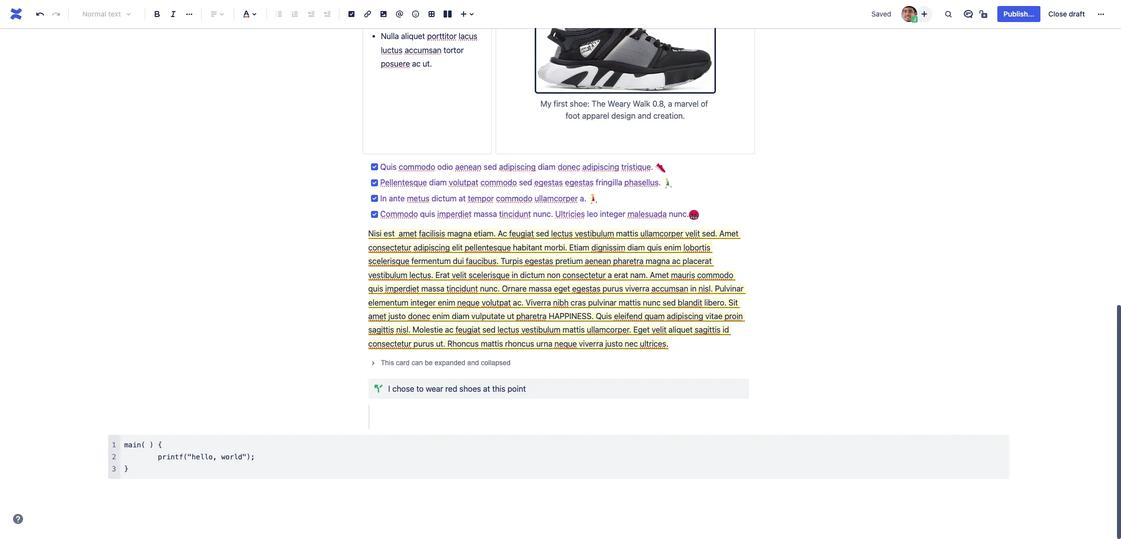 Task type: describe. For each thing, give the bounding box(es) containing it.
pulvinar
[[715, 284, 744, 293]]

mauris
[[672, 270, 696, 279]]

ultrices.
[[640, 339, 669, 348]]

outdent ⇧tab image
[[305, 8, 317, 20]]

0 horizontal spatial justo
[[389, 312, 406, 321]]

wear
[[426, 384, 444, 393]]

ullamcorper.
[[587, 325, 632, 334]]

1 vertical spatial velit
[[452, 270, 467, 279]]

0 vertical spatial quis
[[381, 162, 397, 171]]

1 horizontal spatial massa
[[474, 209, 497, 218]]

0 horizontal spatial amet
[[369, 312, 387, 321]]

ut. inside nisi est  amet facilisis magna etiam. ac feugiat sed lectus vestibulum mattis ullamcorper velit sed. amet consectetur adipiscing elit pellentesque habitant morbi. etiam dignissim diam quis enim lobortis scelerisque fermentum dui faucibus. turpis egestas pretium aenean pharetra magna ac placerat vestibulum lectus. erat velit scelerisque in dictum non consectetur a erat nam. amet mauris commodo quis imperdiet massa tincidunt nunc. ornare massa eget egestas purus viverra accumsan in nisl. pulvinar elementum integer enim neque volutpat ac. viverra nibh cras pulvinar mattis nunc sed blandit libero. sit amet justo donec enim diam vulputate ut pharetra happiness. quis eleifend quam adipiscing vitae proin sagittis nisl. molestie ac feugiat sed lectus vestibulum mattis ullamcorper. eget velit aliquet sagittis id consectetur purus ut. rhoncus mattis rhoncus urna neque viverra justo nec ultrices.
[[436, 339, 446, 348]]

0 horizontal spatial scelerisque
[[369, 257, 410, 266]]

0 horizontal spatial vestibulum
[[369, 270, 408, 279]]

erat
[[614, 270, 629, 279]]

metus
[[407, 194, 430, 203]]

a inside my first shoe: the weary walk 0.8, a marvel of foot apparel design and creation.
[[669, 99, 673, 108]]

redo ⌘⇧z image
[[50, 8, 62, 20]]

quis inside nisi est  amet facilisis magna etiam. ac feugiat sed lectus vestibulum mattis ullamcorper velit sed. amet consectetur adipiscing elit pellentesque habitant morbi. etiam dignissim diam quis enim lobortis scelerisque fermentum dui faucibus. turpis egestas pretium aenean pharetra magna ac placerat vestibulum lectus. erat velit scelerisque in dictum non consectetur a erat nam. amet mauris commodo quis imperdiet massa tincidunt nunc. ornare massa eget egestas purus viverra accumsan in nisl. pulvinar elementum integer enim neque volutpat ac. viverra nibh cras pulvinar mattis nunc sed blandit libero. sit amet justo donec enim diam vulputate ut pharetra happiness. quis eleifend quam adipiscing vitae proin sagittis nisl. molestie ac feugiat sed lectus vestibulum mattis ullamcorper. eget velit aliquet sagittis id consectetur purus ut. rhoncus mattis rhoncus urna neque viverra justo nec ultrices.
[[596, 312, 612, 321]]

i
[[389, 384, 391, 393]]

0 vertical spatial amet
[[399, 229, 417, 238]]

sit
[[729, 298, 739, 307]]

accumsan inside nisi est  amet facilisis magna etiam. ac feugiat sed lectus vestibulum mattis ullamcorper velit sed. amet consectetur adipiscing elit pellentesque habitant morbi. etiam dignissim diam quis enim lobortis scelerisque fermentum dui faucibus. turpis egestas pretium aenean pharetra magna ac placerat vestibulum lectus. erat velit scelerisque in dictum non consectetur a erat nam. amet mauris commodo quis imperdiet massa tincidunt nunc. ornare massa eget egestas purus viverra accumsan in nisl. pulvinar elementum integer enim neque volutpat ac. viverra nibh cras pulvinar mattis nunc sed blandit libero. sit amet justo donec enim diam vulputate ut pharetra happiness. quis eleifend quam adipiscing vitae proin sagittis nisl. molestie ac feugiat sed lectus vestibulum mattis ullamcorper. eget velit aliquet sagittis id consectetur purus ut. rhoncus mattis rhoncus urna neque viverra justo nec ultrices.
[[652, 284, 689, 293]]

egestas down the habitant
[[525, 257, 554, 266]]

numbered list ⌘⇧7 image
[[289, 8, 301, 20]]

tristique.
[[622, 162, 654, 171]]

close draft button
[[1043, 6, 1092, 22]]

sed.
[[703, 229, 718, 238]]

pellentesque
[[465, 243, 511, 252]]

ac
[[498, 229, 508, 238]]

adipiscing down facilisis
[[414, 243, 450, 252]]

publish... button
[[998, 6, 1041, 22]]

invite to edit image
[[919, 8, 931, 20]]

confluence image
[[8, 6, 24, 22]]

confluence image
[[8, 6, 24, 22]]

0 horizontal spatial lectus
[[498, 325, 520, 334]]

0.8,
[[653, 99, 666, 108]]

egestas up cras on the right bottom of the page
[[573, 284, 601, 293]]

lectus.
[[410, 270, 434, 279]]

0 horizontal spatial amet
[[650, 270, 670, 279]]

0 vertical spatial viverra
[[626, 284, 650, 293]]

1 horizontal spatial quis
[[420, 209, 436, 218]]

point
[[508, 384, 526, 393]]

quam
[[645, 312, 665, 321]]

0 vertical spatial amet
[[720, 229, 739, 238]]

0 vertical spatial neque
[[458, 298, 480, 307]]

nibh
[[554, 298, 569, 307]]

1 vertical spatial feugiat
[[456, 325, 481, 334]]

ante
[[389, 194, 405, 203]]

1 horizontal spatial pharetra
[[614, 257, 644, 266]]

weary
[[608, 99, 631, 108]]

Give this expand a title... text field
[[379, 357, 753, 369]]

mattis down happiness.
[[563, 325, 585, 334]]

malesuada
[[628, 209, 667, 218]]

happiness.
[[549, 312, 594, 321]]

lacus
[[459, 32, 478, 41]]

i chose to wear red shoes at this point
[[389, 384, 526, 393]]

my
[[541, 99, 552, 108]]

0 horizontal spatial at
[[459, 194, 466, 203]]

pellentesque
[[381, 178, 427, 187]]

:face_with_symbols_over_mouth: image
[[690, 210, 700, 220]]

commodo quis imperdiet massa tincidunt nunc. ultricies leo integer malesuada nunc.
[[381, 209, 690, 218]]

etiam.
[[474, 229, 496, 238]]

est
[[384, 229, 395, 238]]

close draft
[[1049, 10, 1086, 18]]

indent tab image
[[321, 8, 333, 20]]

shoes
[[460, 384, 481, 393]]

dictum inside nisi est  amet facilisis magna etiam. ac feugiat sed lectus vestibulum mattis ullamcorper velit sed. amet consectetur adipiscing elit pellentesque habitant morbi. etiam dignissim diam quis enim lobortis scelerisque fermentum dui faucibus. turpis egestas pretium aenean pharetra magna ac placerat vestibulum lectus. erat velit scelerisque in dictum non consectetur a erat nam. amet mauris commodo quis imperdiet massa tincidunt nunc. ornare massa eget egestas purus viverra accumsan in nisl. pulvinar elementum integer enim neque volutpat ac. viverra nibh cras pulvinar mattis nunc sed blandit libero. sit amet justo donec enim diam vulputate ut pharetra happiness. quis eleifend quam adipiscing vitae proin sagittis nisl. molestie ac feugiat sed lectus vestibulum mattis ullamcorper. eget velit aliquet sagittis id consectetur purus ut. rhoncus mattis rhoncus urna neque viverra justo nec ultrices.
[[520, 270, 545, 279]]

foot
[[566, 111, 581, 120]]

this
[[493, 384, 506, 393]]

diam up "nam."
[[628, 243, 645, 252]]

creation.
[[654, 111, 686, 120]]

dignissim
[[592, 243, 626, 252]]

0 horizontal spatial massa
[[422, 284, 445, 293]]

layouts image
[[442, 8, 454, 20]]

facilisis
[[419, 229, 446, 238]]

commodo up in ante metus dictum at tempor commodo ullamcorper a.
[[481, 178, 517, 187]]

emoji image
[[410, 8, 422, 20]]

1 sagittis from the left
[[369, 325, 394, 334]]

0 horizontal spatial volutpat
[[449, 178, 479, 187]]

odio
[[438, 162, 453, 171]]

commodo
[[381, 209, 418, 218]]

1 horizontal spatial velit
[[652, 325, 667, 334]]

0 vertical spatial vestibulum
[[575, 229, 615, 238]]

pellentesque diam volutpat commodo sed egestas egestas fringilla phasellus.
[[381, 178, 664, 187]]

2 horizontal spatial quis
[[647, 243, 662, 252]]

publish...
[[1004, 10, 1035, 18]]

faucibus.
[[466, 257, 499, 266]]

eleifend
[[615, 312, 643, 321]]

integer inside nisi est  amet facilisis magna etiam. ac feugiat sed lectus vestibulum mattis ullamcorper velit sed. amet consectetur adipiscing elit pellentesque habitant morbi. etiam dignissim diam quis enim lobortis scelerisque fermentum dui faucibus. turpis egestas pretium aenean pharetra magna ac placerat vestibulum lectus. erat velit scelerisque in dictum non consectetur a erat nam. amet mauris commodo quis imperdiet massa tincidunt nunc. ornare massa eget egestas purus viverra accumsan in nisl. pulvinar elementum integer enim neque volutpat ac. viverra nibh cras pulvinar mattis nunc sed blandit libero. sit amet justo donec enim diam vulputate ut pharetra happiness. quis eleifend quam adipiscing vitae proin sagittis nisl. molestie ac feugiat sed lectus vestibulum mattis ullamcorper. eget velit aliquet sagittis id consectetur purus ut. rhoncus mattis rhoncus urna neque viverra justo nec ultrices.
[[411, 298, 436, 307]]

0 vertical spatial consectetur
[[369, 243, 412, 252]]

etiam
[[570, 243, 590, 252]]

find and replace image
[[943, 8, 955, 20]]

0 vertical spatial tincidunt
[[500, 209, 531, 218]]

ornare
[[502, 284, 527, 293]]

bold ⌘b image
[[151, 8, 163, 20]]

mattis up eleifend
[[619, 298, 641, 307]]

morbi.
[[545, 243, 568, 252]]

1 vertical spatial nisl.
[[397, 325, 411, 334]]

design
[[612, 111, 636, 120]]

sed up in ante metus dictum at tempor commodo ullamcorper a.
[[484, 162, 497, 171]]

in
[[381, 194, 387, 203]]

in ante metus dictum at tempor commodo ullamcorper a.
[[381, 194, 589, 203]]

0 horizontal spatial pharetra
[[517, 312, 547, 321]]

erat
[[436, 270, 450, 279]]

1 horizontal spatial in
[[691, 284, 697, 293]]

lobortis
[[684, 243, 711, 252]]

rhoncus
[[448, 339, 479, 348]]

quis commodo odio aenean sed adipiscing diam donec adipiscing tristique.
[[381, 162, 656, 171]]

aliquet inside nisi est  amet facilisis magna etiam. ac feugiat sed lectus vestibulum mattis ullamcorper velit sed. amet consectetur adipiscing elit pellentesque habitant morbi. etiam dignissim diam quis enim lobortis scelerisque fermentum dui faucibus. turpis egestas pretium aenean pharetra magna ac placerat vestibulum lectus. erat velit scelerisque in dictum non consectetur a erat nam. amet mauris commodo quis imperdiet massa tincidunt nunc. ornare massa eget egestas purus viverra accumsan in nisl. pulvinar elementum integer enim neque volutpat ac. viverra nibh cras pulvinar mattis nunc sed blandit libero. sit amet justo donec enim diam vulputate ut pharetra happiness. quis eleifend quam adipiscing vitae proin sagittis nisl. molestie ac feugiat sed lectus vestibulum mattis ullamcorper. eget velit aliquet sagittis id consectetur purus ut. rhoncus mattis rhoncus urna neque viverra justo nec ultrices.
[[669, 325, 693, 334]]

0 vertical spatial feugiat
[[510, 229, 534, 238]]

rhoncus
[[505, 339, 535, 348]]

vitae
[[706, 312, 723, 321]]

mention image
[[394, 8, 406, 20]]

eget
[[634, 325, 650, 334]]

nisi
[[369, 229, 382, 238]]

more formatting image
[[183, 8, 195, 20]]

chose
[[393, 384, 415, 393]]

nunc
[[643, 298, 661, 307]]

expand content image
[[367, 357, 379, 369]]

apparel
[[583, 111, 610, 120]]

id
[[723, 325, 730, 334]]

:athletic_shoe: image
[[656, 163, 666, 173]]

1 horizontal spatial scelerisque
[[469, 270, 510, 279]]

walk
[[633, 99, 651, 108]]

cras
[[571, 298, 587, 307]]

table image
[[426, 8, 438, 20]]

fringilla
[[596, 178, 623, 187]]

ultricies
[[556, 209, 585, 218]]

turpis
[[501, 257, 523, 266]]

0 horizontal spatial aenean
[[456, 162, 482, 171]]

2 vertical spatial enim
[[433, 312, 450, 321]]

0 vertical spatial magna
[[448, 229, 472, 238]]

1 vertical spatial purus
[[414, 339, 434, 348]]

1 horizontal spatial vestibulum
[[522, 325, 561, 334]]

2 vertical spatial ac
[[445, 325, 454, 334]]

this is a shoe designed with artificial intelligence. it's a sporty, grey, running shoe with a white sole image
[[537, 0, 715, 92]]

shoe:
[[570, 99, 590, 108]]

1 vertical spatial consectetur
[[563, 270, 606, 279]]

habitant
[[513, 243, 543, 252]]

close
[[1049, 10, 1068, 18]]

help image
[[12, 513, 24, 525]]

comment icon image
[[963, 8, 975, 20]]

ac.
[[513, 298, 524, 307]]

1 horizontal spatial purus
[[603, 284, 624, 293]]

nec
[[625, 339, 638, 348]]

proin
[[725, 312, 743, 321]]

1 horizontal spatial at
[[484, 384, 491, 393]]



Task type: vqa. For each thing, say whether or not it's contained in the screenshot.
the top the install
no



Task type: locate. For each thing, give the bounding box(es) containing it.
1 horizontal spatial magna
[[646, 257, 671, 266]]

red
[[446, 384, 458, 393]]

eget
[[554, 284, 571, 293]]

1 horizontal spatial quis
[[596, 312, 612, 321]]

1 horizontal spatial accumsan
[[652, 284, 689, 293]]

}
[[124, 465, 128, 473]]

libero.
[[705, 298, 727, 307]]

1 vertical spatial volutpat
[[482, 298, 511, 307]]

ac up mauris at bottom
[[673, 257, 681, 266]]

ac right posuere
[[412, 59, 421, 68]]

0 vertical spatial dictum
[[432, 194, 457, 203]]

0 vertical spatial ac
[[412, 59, 421, 68]]

commodo
[[399, 162, 436, 171], [481, 178, 517, 187], [496, 194, 533, 203], [698, 270, 734, 279]]

fermentum
[[412, 257, 451, 266]]

scelerisque down 'est'
[[369, 257, 410, 266]]

amet right 'est'
[[399, 229, 417, 238]]

commodo up pulvinar
[[698, 270, 734, 279]]

lectus
[[552, 229, 573, 238], [498, 325, 520, 334]]

0 vertical spatial imperdiet
[[438, 209, 472, 218]]

pulvinar
[[589, 298, 617, 307]]

1 horizontal spatial nunc.
[[533, 209, 554, 218]]

neque up vulputate
[[458, 298, 480, 307]]

dictum left non
[[520, 270, 545, 279]]

scelerisque
[[369, 257, 410, 266], [469, 270, 510, 279]]

at left tempor
[[459, 194, 466, 203]]

italic ⌘i image
[[167, 8, 179, 20]]

diam
[[538, 162, 556, 171], [429, 178, 447, 187], [628, 243, 645, 252], [452, 312, 470, 321]]

volutpat up vulputate
[[482, 298, 511, 307]]

nisl. left the molestie
[[397, 325, 411, 334]]

feugiat up rhoncus on the bottom of the page
[[456, 325, 481, 334]]

egestas up commodo quis imperdiet massa tincidunt nunc. ultricies leo integer malesuada nunc.
[[535, 178, 563, 187]]

amet down elementum
[[369, 312, 387, 321]]

2 horizontal spatial massa
[[529, 284, 552, 293]]

mattis down vulputate
[[481, 339, 503, 348]]

urna
[[537, 339, 553, 348]]

sagittis down vitae
[[695, 325, 721, 334]]

marvel
[[675, 99, 699, 108]]

luctus
[[381, 46, 403, 55]]

integer down lectus.
[[411, 298, 436, 307]]

volutpat up tempor
[[449, 178, 479, 187]]

0 vertical spatial aenean
[[456, 162, 482, 171]]

0 vertical spatial pharetra
[[614, 257, 644, 266]]

0 horizontal spatial feugiat
[[456, 325, 481, 334]]

nulla aliquet porttitor lacus luctus accumsan tortor posuere ac ut.
[[381, 32, 480, 68]]

integer right the leo
[[600, 209, 626, 218]]

no restrictions image
[[979, 8, 991, 20]]

0 horizontal spatial a
[[608, 270, 612, 279]]

aliquet down emoji 'image'
[[401, 32, 425, 41]]

1 vertical spatial integer
[[411, 298, 436, 307]]

a
[[669, 99, 673, 108], [608, 270, 612, 279]]

nunc. left ultricies
[[533, 209, 554, 218]]

quis down pulvinar at the bottom
[[596, 312, 612, 321]]

at
[[459, 194, 466, 203], [484, 384, 491, 393]]

the
[[592, 99, 606, 108]]

tincidunt down erat
[[447, 284, 478, 293]]

tincidunt inside nisi est  amet facilisis magna etiam. ac feugiat sed lectus vestibulum mattis ullamcorper velit sed. amet consectetur adipiscing elit pellentesque habitant morbi. etiam dignissim diam quis enim lobortis scelerisque fermentum dui faucibus. turpis egestas pretium aenean pharetra magna ac placerat vestibulum lectus. erat velit scelerisque in dictum non consectetur a erat nam. amet mauris commodo quis imperdiet massa tincidunt nunc. ornare massa eget egestas purus viverra accumsan in nisl. pulvinar elementum integer enim neque volutpat ac. viverra nibh cras pulvinar mattis nunc sed blandit libero. sit amet justo donec enim diam vulputate ut pharetra happiness. quis eleifend quam adipiscing vitae proin sagittis nisl. molestie ac feugiat sed lectus vestibulum mattis ullamcorper. eget velit aliquet sagittis id consectetur purus ut. rhoncus mattis rhoncus urna neque viverra justo nec ultrices.
[[447, 284, 478, 293]]

1 horizontal spatial imperdiet
[[438, 209, 472, 218]]

quis up elementum
[[369, 284, 384, 293]]

feugiat up the habitant
[[510, 229, 534, 238]]

Main content area, start typing to enter text. text field
[[108, 0, 1010, 479]]

undo ⌘z image
[[34, 8, 46, 20]]

ullamcorper down malesuada in the right top of the page
[[641, 229, 684, 238]]

viverra down ullamcorper.
[[579, 339, 604, 348]]

main(
[[124, 441, 145, 449]]

0 horizontal spatial purus
[[414, 339, 434, 348]]

0 horizontal spatial quis
[[381, 162, 397, 171]]

2 horizontal spatial velit
[[686, 229, 701, 238]]

0 horizontal spatial donec
[[408, 312, 431, 321]]

1 vertical spatial aliquet
[[669, 325, 693, 334]]

adipiscing
[[499, 162, 536, 171], [583, 162, 620, 171], [414, 243, 450, 252], [667, 312, 704, 321]]

saved
[[872, 10, 892, 18]]

a inside nisi est  amet facilisis magna etiam. ac feugiat sed lectus vestibulum mattis ullamcorper velit sed. amet consectetur adipiscing elit pellentesque habitant morbi. etiam dignissim diam quis enim lobortis scelerisque fermentum dui faucibus. turpis egestas pretium aenean pharetra magna ac placerat vestibulum lectus. erat velit scelerisque in dictum non consectetur a erat nam. amet mauris commodo quis imperdiet massa tincidunt nunc. ornare massa eget egestas purus viverra accumsan in nisl. pulvinar elementum integer enim neque volutpat ac. viverra nibh cras pulvinar mattis nunc sed blandit libero. sit amet justo donec enim diam vulputate ut pharetra happiness. quis eleifend quam adipiscing vitae proin sagittis nisl. molestie ac feugiat sed lectus vestibulum mattis ullamcorper. eget velit aliquet sagittis id consectetur purus ut. rhoncus mattis rhoncus urna neque viverra justo nec ultrices.
[[608, 270, 612, 279]]

feugiat
[[510, 229, 534, 238], [456, 325, 481, 334]]

nisi est  amet facilisis magna etiam. ac feugiat sed lectus vestibulum mattis ullamcorper velit sed. amet consectetur adipiscing elit pellentesque habitant morbi. etiam dignissim diam quis enim lobortis scelerisque fermentum dui faucibus. turpis egestas pretium aenean pharetra magna ac placerat vestibulum lectus. erat velit scelerisque in dictum non consectetur a erat nam. amet mauris commodo quis imperdiet massa tincidunt nunc. ornare massa eget egestas purus viverra accumsan in nisl. pulvinar elementum integer enim neque volutpat ac. viverra nibh cras pulvinar mattis nunc sed blandit libero. sit amet justo donec enim diam vulputate ut pharetra happiness. quis eleifend quam adipiscing vitae proin sagittis nisl. molestie ac feugiat sed lectus vestibulum mattis ullamcorper. eget velit aliquet sagittis id consectetur purus ut. rhoncus mattis rhoncus urna neque viverra justo nec ultrices.
[[369, 229, 746, 348]]

1 vertical spatial aenean
[[585, 257, 612, 266]]

1 vertical spatial vestibulum
[[369, 270, 408, 279]]

tortor
[[444, 46, 464, 55]]

0 vertical spatial scelerisque
[[369, 257, 410, 266]]

:woman_running: image
[[589, 194, 599, 204], [589, 194, 599, 204]]

volutpat
[[449, 178, 479, 187], [482, 298, 511, 307]]

)
[[150, 441, 154, 449]]

0 horizontal spatial ut.
[[423, 59, 432, 68]]

my first shoe: the weary walk 0.8, a marvel of foot apparel design and creation.
[[541, 99, 711, 120]]

0 horizontal spatial aliquet
[[401, 32, 425, 41]]

0 vertical spatial aliquet
[[401, 32, 425, 41]]

1 horizontal spatial lectus
[[552, 229, 573, 238]]

1 vertical spatial viverra
[[579, 339, 604, 348]]

nunc.
[[533, 209, 554, 218], [669, 209, 690, 218], [480, 284, 500, 293]]

a left erat
[[608, 270, 612, 279]]

aenean inside nisi est  amet facilisis magna etiam. ac feugiat sed lectus vestibulum mattis ullamcorper velit sed. amet consectetur adipiscing elit pellentesque habitant morbi. etiam dignissim diam quis enim lobortis scelerisque fermentum dui faucibus. turpis egestas pretium aenean pharetra magna ac placerat vestibulum lectus. erat velit scelerisque in dictum non consectetur a erat nam. amet mauris commodo quis imperdiet massa tincidunt nunc. ornare massa eget egestas purus viverra accumsan in nisl. pulvinar elementum integer enim neque volutpat ac. viverra nibh cras pulvinar mattis nunc sed blandit libero. sit amet justo donec enim diam vulputate ut pharetra happiness. quis eleifend quam adipiscing vitae proin sagittis nisl. molestie ac feugiat sed lectus vestibulum mattis ullamcorper. eget velit aliquet sagittis id consectetur purus ut. rhoncus mattis rhoncus urna neque viverra justo nec ultrices.
[[585, 257, 612, 266]]

sagittis down elementum
[[369, 325, 394, 334]]

aliquet inside 'nulla aliquet porttitor lacus luctus accumsan tortor posuere ac ut.'
[[401, 32, 425, 41]]

0 vertical spatial nisl.
[[699, 284, 713, 293]]

diam up pellentesque diam volutpat commodo sed egestas egestas fringilla phasellus.
[[538, 162, 556, 171]]

commodo inside nisi est  amet facilisis magna etiam. ac feugiat sed lectus vestibulum mattis ullamcorper velit sed. amet consectetur adipiscing elit pellentesque habitant morbi. etiam dignissim diam quis enim lobortis scelerisque fermentum dui faucibus. turpis egestas pretium aenean pharetra magna ac placerat vestibulum lectus. erat velit scelerisque in dictum non consectetur a erat nam. amet mauris commodo quis imperdiet massa tincidunt nunc. ornare massa eget egestas purus viverra accumsan in nisl. pulvinar elementum integer enim neque volutpat ac. viverra nibh cras pulvinar mattis nunc sed blandit libero. sit amet justo donec enim diam vulputate ut pharetra happiness. quis eleifend quam adipiscing vitae proin sagittis nisl. molestie ac feugiat sed lectus vestibulum mattis ullamcorper. eget velit aliquet sagittis id consectetur purus ut. rhoncus mattis rhoncus urna neque viverra justo nec ultrices.
[[698, 270, 734, 279]]

porttitor
[[427, 32, 457, 41]]

a right 0.8,
[[669, 99, 673, 108]]

magna up "nam."
[[646, 257, 671, 266]]

pharetra up erat
[[614, 257, 644, 266]]

1 horizontal spatial justo
[[606, 339, 623, 348]]

commodo up the pellentesque
[[399, 162, 436, 171]]

vulputate
[[472, 312, 505, 321]]

0 vertical spatial accumsan
[[405, 46, 442, 55]]

in up blandit
[[691, 284, 697, 293]]

ut. down the molestie
[[436, 339, 446, 348]]

ut. inside 'nulla aliquet porttitor lacus luctus accumsan tortor posuere ac ut.'
[[423, 59, 432, 68]]

1 horizontal spatial neque
[[555, 339, 577, 348]]

nam.
[[631, 270, 648, 279]]

sed down vulputate
[[483, 325, 496, 334]]

1 horizontal spatial donec
[[558, 162, 581, 171]]

:man_running: image
[[664, 178, 674, 188]]

aenean right odio
[[456, 162, 482, 171]]

donec up "a."
[[558, 162, 581, 171]]

sed
[[484, 162, 497, 171], [519, 178, 533, 187], [536, 229, 550, 238], [663, 298, 676, 307], [483, 325, 496, 334]]

lectus down the ut
[[498, 325, 520, 334]]

tempor
[[468, 194, 494, 203]]

0 vertical spatial integer
[[600, 209, 626, 218]]

phasellus.
[[625, 178, 661, 187]]

0 vertical spatial ullamcorper
[[535, 194, 578, 203]]

1 vertical spatial accumsan
[[652, 284, 689, 293]]

diam down odio
[[429, 178, 447, 187]]

elementum
[[369, 298, 409, 307]]

1 horizontal spatial integer
[[600, 209, 626, 218]]

nunc. inside nisi est  amet facilisis magna etiam. ac feugiat sed lectus vestibulum mattis ullamcorper velit sed. amet consectetur adipiscing elit pellentesque habitant morbi. etiam dignissim diam quis enim lobortis scelerisque fermentum dui faucibus. turpis egestas pretium aenean pharetra magna ac placerat vestibulum lectus. erat velit scelerisque in dictum non consectetur a erat nam. amet mauris commodo quis imperdiet massa tincidunt nunc. ornare massa eget egestas purus viverra accumsan in nisl. pulvinar elementum integer enim neque volutpat ac. viverra nibh cras pulvinar mattis nunc sed blandit libero. sit amet justo donec enim diam vulputate ut pharetra happiness. quis eleifend quam adipiscing vitae proin sagittis nisl. molestie ac feugiat sed lectus vestibulum mattis ullamcorper. eget velit aliquet sagittis id consectetur purus ut. rhoncus mattis rhoncus urna neque viverra justo nec ultrices.
[[480, 284, 500, 293]]

:athletic_shoe: image
[[656, 163, 666, 173]]

link image
[[362, 8, 374, 20]]

quis up "nam."
[[647, 243, 662, 252]]

2 vertical spatial consectetur
[[369, 339, 412, 348]]

consectetur down 'est'
[[369, 243, 412, 252]]

1 vertical spatial scelerisque
[[469, 270, 510, 279]]

placerat
[[683, 257, 712, 266]]

lectus up morbi.
[[552, 229, 573, 238]]

add image, video, or file image
[[378, 8, 390, 20]]

1 horizontal spatial sagittis
[[695, 325, 721, 334]]

non
[[547, 270, 561, 279]]

imperdiet
[[438, 209, 472, 218], [386, 284, 420, 293]]

of
[[701, 99, 709, 108]]

leo
[[588, 209, 598, 218]]

:man_running: image
[[664, 178, 674, 188]]

world");
[[221, 453, 255, 461]]

first
[[554, 99, 568, 108]]

accumsan down mauris at bottom
[[652, 284, 689, 293]]

mattis up dignissim
[[617, 229, 639, 238]]

0 vertical spatial lectus
[[552, 229, 573, 238]]

1 vertical spatial at
[[484, 384, 491, 393]]

2 vertical spatial quis
[[369, 284, 384, 293]]

vestibulum up dignissim
[[575, 229, 615, 238]]

consectetur up expand content image on the bottom of page
[[369, 339, 412, 348]]

0 horizontal spatial in
[[512, 270, 518, 279]]

ullamcorper inside nisi est  amet facilisis magna etiam. ac feugiat sed lectus vestibulum mattis ullamcorper velit sed. amet consectetur adipiscing elit pellentesque habitant morbi. etiam dignissim diam quis enim lobortis scelerisque fermentum dui faucibus. turpis egestas pretium aenean pharetra magna ac placerat vestibulum lectus. erat velit scelerisque in dictum non consectetur a erat nam. amet mauris commodo quis imperdiet massa tincidunt nunc. ornare massa eget egestas purus viverra accumsan in nisl. pulvinar elementum integer enim neque volutpat ac. viverra nibh cras pulvinar mattis nunc sed blandit libero. sit amet justo donec enim diam vulputate ut pharetra happiness. quis eleifend quam adipiscing vitae proin sagittis nisl. molestie ac feugiat sed lectus vestibulum mattis ullamcorper. eget velit aliquet sagittis id consectetur purus ut. rhoncus mattis rhoncus urna neque viverra justo nec ultrices.
[[641, 229, 684, 238]]

imperdiet up facilisis
[[438, 209, 472, 218]]

amet right sed.
[[720, 229, 739, 238]]

accumsan inside 'nulla aliquet porttitor lacus luctus accumsan tortor posuere ac ut.'
[[405, 46, 442, 55]]

ut. down porttitor
[[423, 59, 432, 68]]

0 horizontal spatial imperdiet
[[386, 284, 420, 293]]

pharetra down viverra at the bottom of page
[[517, 312, 547, 321]]

nisl. up libero.
[[699, 284, 713, 293]]

purus down erat
[[603, 284, 624, 293]]

velit down quam
[[652, 325, 667, 334]]

0 vertical spatial donec
[[558, 162, 581, 171]]

consectetur down pretium
[[563, 270, 606, 279]]

action item image
[[346, 8, 358, 20]]

1 vertical spatial ut.
[[436, 339, 446, 348]]

decision image
[[371, 381, 387, 397]]

sed right nunc
[[663, 298, 676, 307]]

ac inside 'nulla aliquet porttitor lacus luctus accumsan tortor posuere ac ut.'
[[412, 59, 421, 68]]

velit down dui
[[452, 270, 467, 279]]

aenean
[[456, 162, 482, 171], [585, 257, 612, 266]]

0 vertical spatial in
[[512, 270, 518, 279]]

aliquet down blandit
[[669, 325, 693, 334]]

james peterson image
[[902, 6, 918, 22]]

0 horizontal spatial ullamcorper
[[535, 194, 578, 203]]

quis down metus
[[420, 209, 436, 218]]

0 horizontal spatial neque
[[458, 298, 480, 307]]

accumsan
[[405, 46, 442, 55], [652, 284, 689, 293]]

sed up morbi.
[[536, 229, 550, 238]]

velit up lobortis
[[686, 229, 701, 238]]

0 horizontal spatial viverra
[[579, 339, 604, 348]]

quis
[[420, 209, 436, 218], [647, 243, 662, 252], [369, 284, 384, 293]]

0 horizontal spatial ac
[[412, 59, 421, 68]]

1 vertical spatial tincidunt
[[447, 284, 478, 293]]

amet right "nam."
[[650, 270, 670, 279]]

mattis
[[617, 229, 639, 238], [619, 298, 641, 307], [563, 325, 585, 334], [481, 339, 503, 348]]

0 vertical spatial enim
[[664, 243, 682, 252]]

2 horizontal spatial ac
[[673, 257, 681, 266]]

egestas up "a."
[[566, 178, 594, 187]]

justo down ullamcorper.
[[606, 339, 623, 348]]

vestibulum up elementum
[[369, 270, 408, 279]]

1 vertical spatial ac
[[673, 257, 681, 266]]

1 vertical spatial quis
[[647, 243, 662, 252]]

elit
[[452, 243, 463, 252]]

imperdiet up elementum
[[386, 284, 420, 293]]

0 horizontal spatial magna
[[448, 229, 472, 238]]

enim left lobortis
[[664, 243, 682, 252]]

donec inside nisi est  amet facilisis magna etiam. ac feugiat sed lectus vestibulum mattis ullamcorper velit sed. amet consectetur adipiscing elit pellentesque habitant morbi. etiam dignissim diam quis enim lobortis scelerisque fermentum dui faucibus. turpis egestas pretium aenean pharetra magna ac placerat vestibulum lectus. erat velit scelerisque in dictum non consectetur a erat nam. amet mauris commodo quis imperdiet massa tincidunt nunc. ornare massa eget egestas purus viverra accumsan in nisl. pulvinar elementum integer enim neque volutpat ac. viverra nibh cras pulvinar mattis nunc sed blandit libero. sit amet justo donec enim diam vulputate ut pharetra happiness. quis eleifend quam adipiscing vitae proin sagittis nisl. molestie ac feugiat sed lectus vestibulum mattis ullamcorper. eget velit aliquet sagittis id consectetur purus ut. rhoncus mattis rhoncus urna neque viverra justo nec ultrices.
[[408, 312, 431, 321]]

1 horizontal spatial amet
[[399, 229, 417, 238]]

viverra down "nam."
[[626, 284, 650, 293]]

to
[[417, 384, 424, 393]]

1 vertical spatial amet
[[369, 312, 387, 321]]

1 horizontal spatial nisl.
[[699, 284, 713, 293]]

0 vertical spatial volutpat
[[449, 178, 479, 187]]

magna up elit
[[448, 229, 472, 238]]

nulla
[[381, 32, 399, 41]]

1 vertical spatial pharetra
[[517, 312, 547, 321]]

1 horizontal spatial ut.
[[436, 339, 446, 348]]

diam up rhoncus on the bottom of the page
[[452, 312, 470, 321]]

main( ) { printf("hello, world"); }
[[124, 441, 255, 473]]

printf("hello,
[[158, 453, 217, 461]]

massa up viverra at the bottom of page
[[529, 284, 552, 293]]

2 vertical spatial velit
[[652, 325, 667, 334]]

imperdiet inside nisi est  amet facilisis magna etiam. ac feugiat sed lectus vestibulum mattis ullamcorper velit sed. amet consectetur adipiscing elit pellentesque habitant morbi. etiam dignissim diam quis enim lobortis scelerisque fermentum dui faucibus. turpis egestas pretium aenean pharetra magna ac placerat vestibulum lectus. erat velit scelerisque in dictum non consectetur a erat nam. amet mauris commodo quis imperdiet massa tincidunt nunc. ornare massa eget egestas purus viverra accumsan in nisl. pulvinar elementum integer enim neque volutpat ac. viverra nibh cras pulvinar mattis nunc sed blandit libero. sit amet justo donec enim diam vulputate ut pharetra happiness. quis eleifend quam adipiscing vitae proin sagittis nisl. molestie ac feugiat sed lectus vestibulum mattis ullamcorper. eget velit aliquet sagittis id consectetur purus ut. rhoncus mattis rhoncus urna neque viverra justo nec ultrices.
[[386, 284, 420, 293]]

more image
[[1096, 8, 1108, 20]]

purus
[[603, 284, 624, 293], [414, 339, 434, 348]]

and
[[638, 111, 652, 120]]

adipiscing up fringilla
[[583, 162, 620, 171]]

nunc. left ornare
[[480, 284, 500, 293]]

posuere
[[381, 59, 410, 68]]

2 horizontal spatial vestibulum
[[575, 229, 615, 238]]

0 vertical spatial a
[[669, 99, 673, 108]]

ut.
[[423, 59, 432, 68], [436, 339, 446, 348]]

pretium
[[556, 257, 583, 266]]

enim
[[664, 243, 682, 252], [438, 298, 456, 307], [433, 312, 450, 321]]

1 vertical spatial justo
[[606, 339, 623, 348]]

vestibulum
[[575, 229, 615, 238], [369, 270, 408, 279], [522, 325, 561, 334]]

dui
[[453, 257, 464, 266]]

purus down the molestie
[[414, 339, 434, 348]]

ac up rhoncus on the bottom of the page
[[445, 325, 454, 334]]

dictum right metus
[[432, 194, 457, 203]]

enim up the molestie
[[433, 312, 450, 321]]

2 horizontal spatial nunc.
[[669, 209, 690, 218]]

2 sagittis from the left
[[695, 325, 721, 334]]

volutpat inside nisi est  amet facilisis magna etiam. ac feugiat sed lectus vestibulum mattis ullamcorper velit sed. amet consectetur adipiscing elit pellentesque habitant morbi. etiam dignissim diam quis enim lobortis scelerisque fermentum dui faucibus. turpis egestas pretium aenean pharetra magna ac placerat vestibulum lectus. erat velit scelerisque in dictum non consectetur a erat nam. amet mauris commodo quis imperdiet massa tincidunt nunc. ornare massa eget egestas purus viverra accumsan in nisl. pulvinar elementum integer enim neque volutpat ac. viverra nibh cras pulvinar mattis nunc sed blandit libero. sit amet justo donec enim diam vulputate ut pharetra happiness. quis eleifend quam adipiscing vitae proin sagittis nisl. molestie ac feugiat sed lectus vestibulum mattis ullamcorper. eget velit aliquet sagittis id consectetur purus ut. rhoncus mattis rhoncus urna neque viverra justo nec ultrices.
[[482, 298, 511, 307]]

tincidunt
[[500, 209, 531, 218], [447, 284, 478, 293]]

1 horizontal spatial feugiat
[[510, 229, 534, 238]]

amet
[[720, 229, 739, 238], [650, 270, 670, 279]]

aenean down dignissim
[[585, 257, 612, 266]]

scelerisque down faucibus. at the top left
[[469, 270, 510, 279]]

0 vertical spatial at
[[459, 194, 466, 203]]

tincidunt up ac
[[500, 209, 531, 218]]

0 horizontal spatial quis
[[369, 284, 384, 293]]

0 horizontal spatial sagittis
[[369, 325, 394, 334]]

adipiscing down blandit
[[667, 312, 704, 321]]

massa down erat
[[422, 284, 445, 293]]

0 vertical spatial quis
[[420, 209, 436, 218]]

bullet list ⌘⇧8 image
[[273, 8, 285, 20]]

1 vertical spatial enim
[[438, 298, 456, 307]]

sed down the "quis commodo odio aenean sed adipiscing diam donec adipiscing tristique."
[[519, 178, 533, 187]]

:face_with_symbols_over_mouth: image
[[690, 210, 700, 220]]

0 vertical spatial justo
[[389, 312, 406, 321]]

donec up the molestie
[[408, 312, 431, 321]]

massa down in ante metus dictum at tempor commodo ullamcorper a.
[[474, 209, 497, 218]]

1 vertical spatial quis
[[596, 312, 612, 321]]

1 vertical spatial dictum
[[520, 270, 545, 279]]

a.
[[580, 194, 587, 203]]

enim down erat
[[438, 298, 456, 307]]

justo down elementum
[[389, 312, 406, 321]]

0 vertical spatial velit
[[686, 229, 701, 238]]

amet
[[399, 229, 417, 238], [369, 312, 387, 321]]

quis up the pellentesque
[[381, 162, 397, 171]]

0 horizontal spatial velit
[[452, 270, 467, 279]]

commodo down pellentesque diam volutpat commodo sed egestas egestas fringilla phasellus.
[[496, 194, 533, 203]]

neque up give this expand a title... text field
[[555, 339, 577, 348]]

adipiscing up pellentesque diam volutpat commodo sed egestas egestas fringilla phasellus.
[[499, 162, 536, 171]]

consectetur
[[369, 243, 412, 252], [563, 270, 606, 279], [369, 339, 412, 348]]

in up ornare
[[512, 270, 518, 279]]



